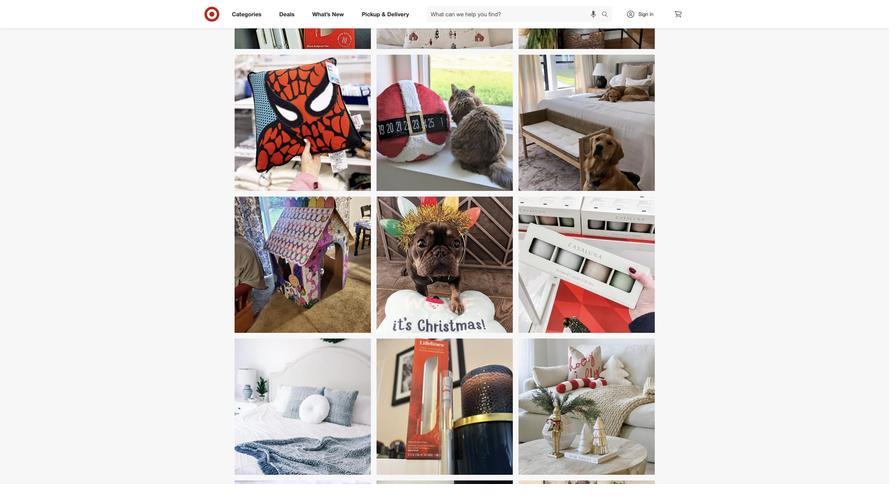 Task type: describe. For each thing, give the bounding box(es) containing it.
user image by @sashawalker4 image
[[235, 197, 371, 333]]

what's new link
[[306, 6, 353, 22]]

deals link
[[273, 6, 304, 22]]

2 user image by @ohtarget image from the top
[[235, 481, 371, 484]]

pickup & delivery
[[362, 11, 409, 18]]

what's new
[[312, 11, 344, 18]]

user image by @keriannbritt image
[[235, 339, 371, 475]]

user image by @mkmannherz image
[[519, 55, 655, 191]]

user image by @takingontarget image
[[519, 197, 655, 333]]

sign in link
[[621, 6, 665, 22]]

what's
[[312, 11, 331, 18]]

sign in
[[639, 11, 654, 17]]

user image by @iomoo image
[[377, 0, 513, 49]]

user image by @ejanzou image
[[235, 0, 371, 49]]

user image by @dijuliohome image
[[519, 481, 655, 484]]

pickup & delivery link
[[356, 6, 418, 22]]

pickup
[[362, 11, 380, 18]]

user image by @interiormyvibe image
[[377, 481, 513, 484]]



Task type: locate. For each thing, give the bounding box(es) containing it.
What can we help you find? suggestions appear below search field
[[427, 6, 604, 22]]

user image by @ashly_vanity image
[[377, 339, 513, 475]]

sign
[[639, 11, 649, 17]]

search
[[599, 11, 616, 18]]

user image by @alisons.starting.to.happen image
[[377, 55, 513, 191]]

delivery
[[387, 11, 409, 18]]

user image by @dollytakesnyc image
[[377, 197, 513, 333]]

1 vertical spatial user image by @ohtarget image
[[235, 481, 371, 484]]

categories
[[232, 11, 262, 18]]

in
[[650, 11, 654, 17]]

0 vertical spatial user image by @ohtarget image
[[235, 55, 371, 191]]

user image by @liskaliving image
[[519, 0, 655, 49]]

categories link
[[226, 6, 271, 22]]

&
[[382, 11, 386, 18]]

deals
[[279, 11, 295, 18]]

user image by @jeanny.myneutralhome image
[[519, 339, 655, 475]]

1 user image by @ohtarget image from the top
[[235, 55, 371, 191]]

search button
[[599, 6, 616, 23]]

user image by @ohtarget image
[[235, 55, 371, 191], [235, 481, 371, 484]]

new
[[332, 11, 344, 18]]



Task type: vqa. For each thing, say whether or not it's contained in the screenshot.
TARGET DEAL OF THE DAY image corresponding to Target Certified Refurbished Apple products with
no



